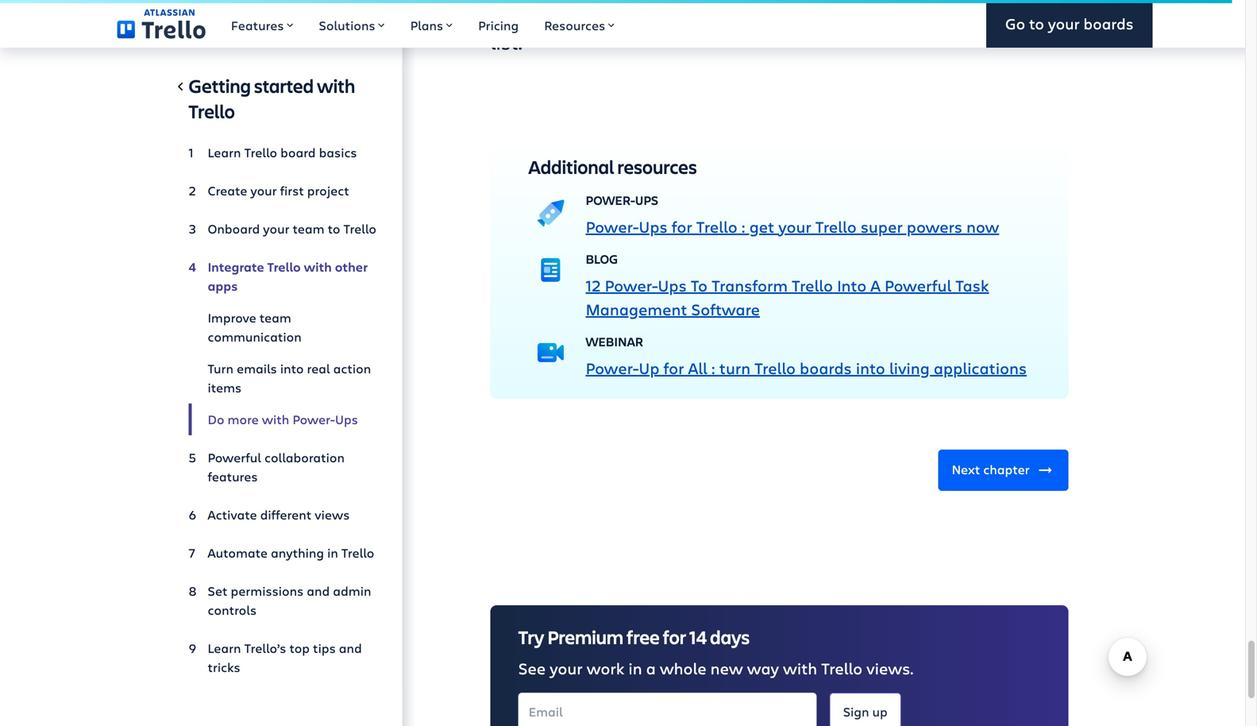 Task type: describe. For each thing, give the bounding box(es) containing it.
try
[[519, 624, 544, 650]]

turn emails into real action items link
[[189, 353, 377, 404]]

your right go
[[1049, 13, 1080, 34]]

into inside webinar power-up for all : turn trello boards into living applications
[[856, 357, 886, 379]]

create
[[208, 182, 247, 199]]

activate different views
[[208, 506, 350, 523]]

team inside onboard your team to trello link
[[293, 220, 325, 237]]

trello left super
[[816, 216, 857, 237]]

permissions
[[231, 582, 304, 599]]

your inside power-ups power-ups for trello : get your trello super powers now
[[779, 216, 812, 237]]

to inside go to your boards link
[[1030, 13, 1045, 34]]

top
[[290, 640, 310, 657]]

real
[[307, 360, 330, 377]]

page progress progress bar
[[0, 0, 1233, 3]]

work
[[587, 657, 625, 679]]

automate anything in trello link
[[189, 537, 377, 569]]

up
[[873, 703, 888, 720]]

power- down additional resources
[[586, 192, 635, 209]]

do more with power-ups link
[[189, 404, 377, 435]]

integrate trello with other apps
[[208, 258, 368, 294]]

to
[[691, 275, 708, 296]]

way
[[747, 657, 779, 679]]

different
[[260, 506, 312, 523]]

your left first
[[251, 182, 277, 199]]

getting started with trello
[[189, 73, 355, 124]]

integrate
[[208, 258, 264, 275]]

learn trello's top tips and tricks link
[[189, 632, 377, 683]]

features button
[[218, 0, 306, 48]]

power-ups power-ups for trello : get your trello super powers now
[[586, 192, 1000, 237]]

next
[[952, 461, 981, 478]]

see
[[519, 657, 546, 679]]

learn trello board basics link
[[189, 137, 377, 168]]

next chapter
[[952, 461, 1030, 478]]

go to your boards
[[1006, 13, 1134, 34]]

controls
[[208, 601, 257, 619]]

power- up blog
[[586, 216, 639, 237]]

Email email field
[[519, 693, 817, 726]]

blog
[[586, 251, 618, 267]]

pricing
[[478, 17, 519, 34]]

sign
[[844, 703, 870, 720]]

learn for learn trello board basics
[[208, 144, 241, 161]]

1 horizontal spatial boards
[[1084, 13, 1134, 34]]

items
[[208, 379, 242, 396]]

: inside power-ups power-ups for trello : get your trello super powers now
[[742, 216, 746, 237]]

a
[[871, 275, 881, 296]]

premium
[[548, 624, 624, 650]]

other
[[335, 258, 368, 275]]

onboard your team to trello link
[[189, 213, 377, 245]]

go
[[1006, 13, 1026, 34]]

activate
[[208, 506, 257, 523]]

trello left get
[[697, 216, 738, 237]]

to inside onboard your team to trello link
[[328, 220, 340, 237]]

into inside turn emails into real action items
[[280, 360, 304, 377]]

create your first project link
[[189, 175, 377, 207]]

more
[[228, 411, 259, 428]]

all
[[689, 357, 708, 379]]

trello up 'admin'
[[342, 544, 375, 561]]

trello inside getting started with trello
[[189, 99, 235, 124]]

trello's
[[244, 640, 286, 657]]

powerful inside powerful collaboration features
[[208, 449, 261, 466]]

automate
[[208, 544, 268, 561]]

set permissions and admin controls link
[[189, 575, 377, 626]]

software
[[692, 298, 760, 320]]

do
[[208, 411, 224, 428]]

onboard your team to trello
[[208, 220, 377, 237]]

anything
[[271, 544, 324, 561]]

communication
[[208, 328, 302, 345]]

management
[[586, 298, 688, 320]]

plans
[[410, 17, 443, 34]]

and inside learn trello's top tips and tricks
[[339, 640, 362, 657]]

turn
[[208, 360, 234, 377]]

plans button
[[398, 0, 466, 48]]

integrate trello with other apps link
[[189, 251, 377, 302]]

trello up other
[[344, 220, 377, 237]]

power- inside blog 12 power-ups to transform trello into a powerful task management software
[[605, 275, 658, 296]]

powerful collaboration features link
[[189, 442, 377, 493]]

trello inside webinar power-up for all : turn trello boards into living applications
[[755, 357, 796, 379]]

do more with power-ups
[[208, 411, 358, 428]]

trello left board
[[244, 144, 277, 161]]

try premium free for 14 days see your work in a whole new way with trello views.
[[519, 624, 914, 679]]

improve team communication link
[[189, 302, 377, 353]]

powers
[[907, 216, 963, 237]]

tricks
[[208, 659, 240, 676]]

turn
[[720, 357, 751, 379]]

trello inside try premium free for 14 days see your work in a whole new way with trello views.
[[822, 657, 863, 679]]

12 power-ups to transform trello into a powerful task management software link
[[586, 275, 990, 320]]

into
[[837, 275, 867, 296]]

team inside improve team communication
[[260, 309, 291, 326]]

with inside try premium free for 14 days see your work in a whole new way with trello views.
[[783, 657, 818, 679]]

views.
[[867, 657, 914, 679]]

powerful inside blog 12 power-ups to transform trello into a powerful task management software
[[885, 275, 952, 296]]



Task type: locate. For each thing, give the bounding box(es) containing it.
0 vertical spatial to
[[1030, 13, 1045, 34]]

applications
[[934, 357, 1027, 379]]

with
[[317, 73, 355, 98], [304, 258, 332, 275], [262, 411, 289, 428], [783, 657, 818, 679]]

tips
[[313, 640, 336, 657]]

1 horizontal spatial and
[[339, 640, 362, 657]]

apps
[[208, 277, 238, 294]]

1 vertical spatial for
[[664, 357, 685, 379]]

your down create your first project
[[263, 220, 290, 237]]

transform
[[712, 275, 788, 296]]

0 horizontal spatial into
[[280, 360, 304, 377]]

days
[[710, 624, 750, 650]]

0 vertical spatial in
[[327, 544, 338, 561]]

activate different views link
[[189, 499, 377, 531]]

views
[[315, 506, 350, 523]]

0 horizontal spatial to
[[328, 220, 340, 237]]

sign up button
[[830, 693, 902, 726]]

1 vertical spatial to
[[328, 220, 340, 237]]

team down first
[[293, 220, 325, 237]]

learn trello's top tips and tricks
[[208, 640, 362, 676]]

whole
[[660, 657, 707, 679]]

and right tips
[[339, 640, 362, 657]]

set
[[208, 582, 228, 599]]

with right started on the left top of page
[[317, 73, 355, 98]]

0 vertical spatial team
[[293, 220, 325, 237]]

0 vertical spatial :
[[742, 216, 746, 237]]

0 vertical spatial boards
[[1084, 13, 1134, 34]]

powerful up features on the bottom left of the page
[[208, 449, 261, 466]]

resources
[[544, 17, 606, 34]]

2 vertical spatial for
[[663, 624, 686, 650]]

powerful collaboration features
[[208, 449, 345, 485]]

1 vertical spatial learn
[[208, 640, 241, 657]]

your right see
[[550, 657, 583, 679]]

1 horizontal spatial into
[[856, 357, 886, 379]]

for for all
[[664, 357, 685, 379]]

0 horizontal spatial :
[[712, 357, 716, 379]]

now
[[967, 216, 1000, 237]]

your inside try premium free for 14 days see your work in a whole new way with trello views.
[[550, 657, 583, 679]]

in left "a"
[[629, 657, 642, 679]]

features
[[231, 17, 284, 34]]

2 learn from the top
[[208, 640, 241, 657]]

0 horizontal spatial in
[[327, 544, 338, 561]]

living
[[890, 357, 930, 379]]

with inside integrate trello with other apps
[[304, 258, 332, 275]]

power-up for all : turn trello boards into living applications link
[[586, 357, 1027, 379]]

blog 12 power-ups to transform trello into a powerful task management software
[[586, 251, 990, 320]]

1 vertical spatial team
[[260, 309, 291, 326]]

1 horizontal spatial to
[[1030, 13, 1045, 34]]

and inside set permissions and admin controls
[[307, 582, 330, 599]]

power- up collaboration
[[293, 411, 335, 428]]

sign up
[[844, 703, 888, 720]]

1 horizontal spatial powerful
[[885, 275, 952, 296]]

action
[[333, 360, 371, 377]]

0 horizontal spatial team
[[260, 309, 291, 326]]

1 vertical spatial and
[[339, 640, 362, 657]]

power- down webinar
[[586, 357, 639, 379]]

ups inside blog 12 power-ups to transform trello into a powerful task management software
[[658, 275, 687, 296]]

solutions
[[319, 17, 375, 34]]

new
[[711, 657, 743, 679]]

go to your boards link
[[987, 0, 1153, 48]]

a
[[646, 657, 656, 679]]

: right all
[[712, 357, 716, 379]]

for inside try premium free for 14 days see your work in a whole new way with trello views.
[[663, 624, 686, 650]]

power- up management
[[605, 275, 658, 296]]

basics
[[319, 144, 357, 161]]

create your first project
[[208, 182, 349, 199]]

admin
[[333, 582, 371, 599]]

into left real
[[280, 360, 304, 377]]

1 horizontal spatial team
[[293, 220, 325, 237]]

trello up the sign
[[822, 657, 863, 679]]

0 horizontal spatial boards
[[800, 357, 852, 379]]

to right go
[[1030, 13, 1045, 34]]

1 horizontal spatial in
[[629, 657, 642, 679]]

for up the to at the top of page
[[672, 216, 693, 237]]

boards inside webinar power-up for all : turn trello boards into living applications
[[800, 357, 852, 379]]

with right more on the left bottom of page
[[262, 411, 289, 428]]

improve team communication
[[208, 309, 302, 345]]

learn up create
[[208, 144, 241, 161]]

1 vertical spatial in
[[629, 657, 642, 679]]

resources button
[[532, 0, 628, 48]]

with for trello
[[304, 258, 332, 275]]

0 horizontal spatial powerful
[[208, 449, 261, 466]]

started
[[254, 73, 314, 98]]

1 horizontal spatial :
[[742, 216, 746, 237]]

in inside try premium free for 14 days see your work in a whole new way with trello views.
[[629, 657, 642, 679]]

webinar
[[586, 333, 644, 350]]

for left 14
[[663, 624, 686, 650]]

resources
[[618, 154, 697, 179]]

powerful
[[885, 275, 952, 296], [208, 449, 261, 466]]

in right "anything"
[[327, 544, 338, 561]]

learn
[[208, 144, 241, 161], [208, 640, 241, 657]]

trello inside blog 12 power-ups to transform trello into a powerful task management software
[[792, 275, 833, 296]]

next chapter link
[[939, 450, 1069, 491]]

: inside webinar power-up for all : turn trello boards into living applications
[[712, 357, 716, 379]]

get
[[750, 216, 775, 237]]

set permissions and admin controls
[[208, 582, 371, 619]]

to
[[1030, 13, 1045, 34], [328, 220, 340, 237]]

power-
[[586, 192, 635, 209], [586, 216, 639, 237], [605, 275, 658, 296], [586, 357, 639, 379], [293, 411, 335, 428]]

for for 14
[[663, 624, 686, 650]]

getting started with trello link
[[189, 73, 377, 130]]

and left 'admin'
[[307, 582, 330, 599]]

collaboration
[[265, 449, 345, 466]]

your right get
[[779, 216, 812, 237]]

first
[[280, 182, 304, 199]]

ups
[[635, 192, 659, 209], [639, 216, 668, 237], [658, 275, 687, 296], [335, 411, 358, 428]]

power- inside webinar power-up for all : turn trello boards into living applications
[[586, 357, 639, 379]]

with for started
[[317, 73, 355, 98]]

solutions button
[[306, 0, 398, 48]]

14
[[690, 624, 707, 650]]

with inside getting started with trello
[[317, 73, 355, 98]]

project
[[307, 182, 349, 199]]

emails
[[237, 360, 277, 377]]

getting
[[189, 73, 251, 98]]

for inside webinar power-up for all : turn trello boards into living applications
[[664, 357, 685, 379]]

powerful right a
[[885, 275, 952, 296]]

improve
[[208, 309, 256, 326]]

with right way at the bottom of the page
[[783, 657, 818, 679]]

trello right turn
[[755, 357, 796, 379]]

with for more
[[262, 411, 289, 428]]

atlassian trello image
[[117, 9, 206, 39]]

in
[[327, 544, 338, 561], [629, 657, 642, 679]]

free
[[627, 624, 660, 650]]

0 vertical spatial powerful
[[885, 275, 952, 296]]

and
[[307, 582, 330, 599], [339, 640, 362, 657]]

learn inside learn trello's top tips and tricks
[[208, 640, 241, 657]]

trello down onboard your team to trello link
[[267, 258, 301, 275]]

super
[[861, 216, 903, 237]]

additional
[[529, 154, 615, 179]]

0 vertical spatial and
[[307, 582, 330, 599]]

into left living
[[856, 357, 886, 379]]

power-ups for trello : get your trello super powers now link
[[586, 216, 1000, 237]]

1 vertical spatial :
[[712, 357, 716, 379]]

task
[[956, 275, 990, 296]]

: left get
[[742, 216, 746, 237]]

trello
[[189, 99, 235, 124], [244, 144, 277, 161], [697, 216, 738, 237], [816, 216, 857, 237], [344, 220, 377, 237], [267, 258, 301, 275], [792, 275, 833, 296], [755, 357, 796, 379], [342, 544, 375, 561], [822, 657, 863, 679]]

team up the communication
[[260, 309, 291, 326]]

chapter
[[984, 461, 1030, 478]]

learn trello board basics
[[208, 144, 357, 161]]

learn up tricks
[[208, 640, 241, 657]]

0 vertical spatial learn
[[208, 144, 241, 161]]

with left other
[[304, 258, 332, 275]]

for inside power-ups power-ups for trello : get your trello super powers now
[[672, 216, 693, 237]]

trello inside integrate trello with other apps
[[267, 258, 301, 275]]

1 learn from the top
[[208, 144, 241, 161]]

0 horizontal spatial and
[[307, 582, 330, 599]]

for
[[672, 216, 693, 237], [664, 357, 685, 379], [663, 624, 686, 650]]

for left all
[[664, 357, 685, 379]]

12
[[586, 275, 601, 296]]

to down project
[[328, 220, 340, 237]]

trello left into
[[792, 275, 833, 296]]

additional resources
[[529, 154, 697, 179]]

automate anything in trello
[[208, 544, 375, 561]]

1 vertical spatial powerful
[[208, 449, 261, 466]]

learn for learn trello's top tips and tricks
[[208, 640, 241, 657]]

features
[[208, 468, 258, 485]]

trello down 'getting'
[[189, 99, 235, 124]]

1 vertical spatial boards
[[800, 357, 852, 379]]

boards
[[1084, 13, 1134, 34], [800, 357, 852, 379]]

0 vertical spatial for
[[672, 216, 693, 237]]



Task type: vqa. For each thing, say whether or not it's contained in the screenshot.
no
no



